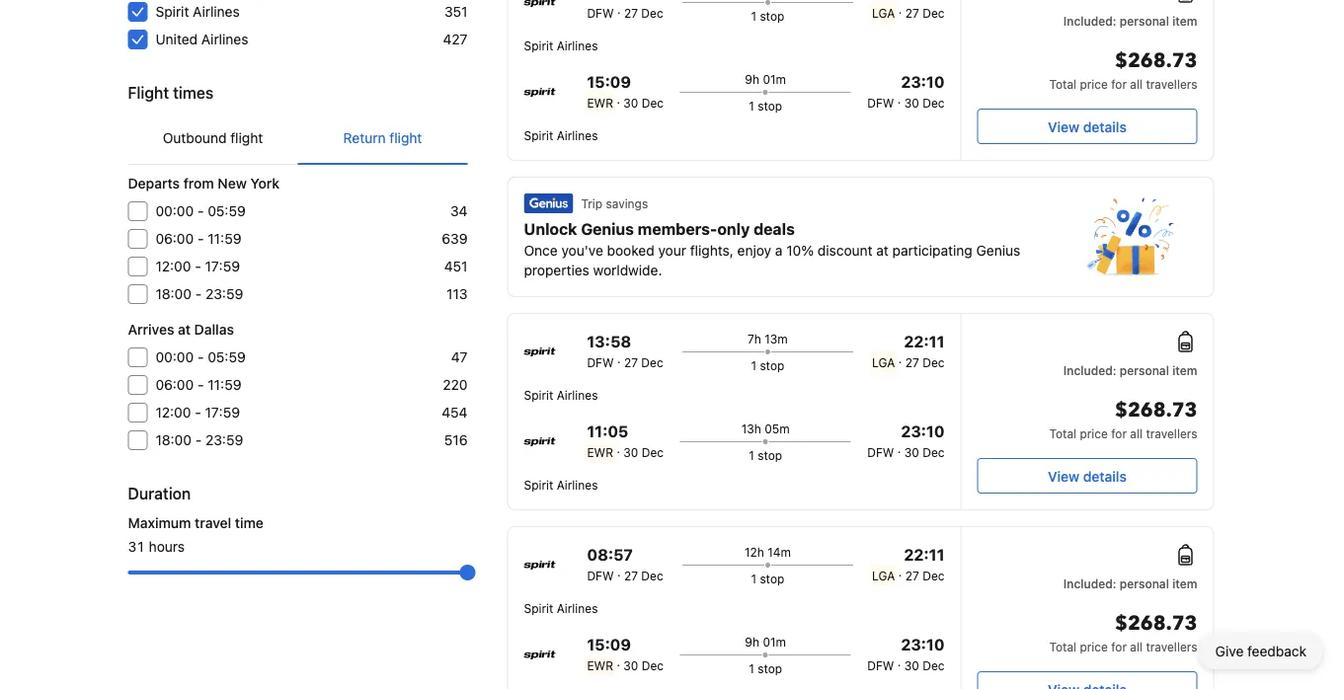 Task type: describe. For each thing, give the bounding box(es) containing it.
flights,
[[690, 242, 734, 259]]

1 personal from the top
[[1120, 14, 1169, 28]]

9h 01m for dfw
[[745, 72, 786, 86]]

18:00 for arrives
[[156, 432, 192, 448]]

- for 34
[[198, 203, 204, 219]]

spirit airlines up trip at the top of page
[[524, 128, 598, 142]]

tab list containing outbound flight
[[128, 113, 468, 166]]

23:10 for 13:58
[[901, 422, 945, 441]]

dec inside dfw . 27 dec
[[641, 6, 663, 20]]

00:00 - 05:59 for from
[[156, 203, 246, 219]]

outbound flight button
[[128, 113, 298, 164]]

- for 220
[[198, 377, 204, 393]]

view for 11:05
[[1048, 468, 1080, 485]]

351
[[445, 3, 468, 20]]

11:05 ewr . 30 dec
[[587, 422, 664, 459]]

$268.73 for 13:58
[[1115, 397, 1198, 424]]

travellers for 13:58
[[1146, 427, 1198, 441]]

view details button for 11:05
[[977, 458, 1198, 494]]

01m for 08:57
[[763, 635, 786, 649]]

only
[[717, 220, 750, 239]]

17:59 for new
[[205, 258, 240, 275]]

airlines up the 11:05
[[557, 388, 598, 402]]

. inside 08:57 dfw . 27 dec
[[617, 565, 621, 579]]

flight
[[128, 83, 169, 102]]

12:00 - 17:59 for from
[[156, 258, 240, 275]]

total for 08:57
[[1050, 640, 1077, 654]]

give feedback button
[[1200, 634, 1323, 670]]

7h
[[748, 332, 761, 346]]

06:00 - 11:59 for from
[[156, 231, 242, 247]]

23:10 dfw . 30 dec for 08:57
[[867, 636, 945, 673]]

. inside 13:58 dfw . 27 dec
[[617, 352, 621, 365]]

dfw inside 13:58 dfw . 27 dec
[[587, 356, 614, 369]]

- for 454
[[195, 404, 201, 421]]

arrives
[[128, 322, 174, 338]]

- for 47
[[198, 349, 204, 365]]

return flight button
[[298, 113, 468, 164]]

return flight
[[343, 130, 422, 146]]

arrives at dallas
[[128, 322, 234, 338]]

dec inside 11:05 ewr . 30 dec
[[642, 445, 664, 459]]

12h
[[745, 545, 764, 559]]

9h for dfw
[[745, 72, 760, 86]]

for for 13:58
[[1111, 427, 1127, 441]]

united
[[156, 31, 198, 47]]

trip savings
[[581, 197, 648, 210]]

members-
[[638, 220, 717, 239]]

1 price from the top
[[1080, 77, 1108, 91]]

11:59 for dallas
[[208, 377, 242, 393]]

$268.73 for 08:57
[[1115, 610, 1198, 638]]

new
[[218, 175, 247, 192]]

$268.73 total price for all travellers for 13:58
[[1050, 397, 1198, 441]]

454
[[442, 404, 468, 421]]

travellers for 08:57
[[1146, 640, 1198, 654]]

05m
[[765, 422, 790, 436]]

- for 639
[[198, 231, 204, 247]]

27 inside dfw . 27 dec
[[624, 6, 638, 20]]

27 inside "lga . 27 dec"
[[906, 6, 919, 20]]

lga inside "lga . 27 dec"
[[872, 6, 895, 20]]

27 inside 13:58 dfw . 27 dec
[[624, 356, 638, 369]]

times
[[173, 83, 214, 102]]

639
[[442, 231, 468, 247]]

$268.73 total price for all travellers for 08:57
[[1050, 610, 1198, 654]]

1 $268.73 from the top
[[1115, 47, 1198, 75]]

dec inside 13:58 dfw . 27 dec
[[641, 356, 663, 369]]

1 vertical spatial at
[[178, 322, 191, 338]]

27 inside 08:57 dfw . 27 dec
[[624, 569, 638, 583]]

at inside unlock genius members-only deals once you've booked your flights, enjoy a 10% discount at participating genius properties worldwide.
[[876, 242, 889, 259]]

15:09 ewr . 30 dec for 08:57
[[587, 636, 664, 673]]

451
[[444, 258, 468, 275]]

ewr for dfw
[[587, 96, 613, 110]]

15:09 for 08:57
[[587, 636, 631, 654]]

maximum travel time 31 hours
[[128, 515, 264, 555]]

hours
[[149, 539, 185, 555]]

feedback
[[1248, 644, 1307, 660]]

airlines up trip at the top of page
[[557, 128, 598, 142]]

13m
[[765, 332, 788, 346]]

- for 451
[[195, 258, 201, 275]]

personal for 13:58
[[1120, 363, 1169, 377]]

23:59 for dallas
[[205, 432, 243, 448]]

220
[[443, 377, 468, 393]]

30 inside 11:05 ewr . 30 dec
[[624, 445, 638, 459]]

discount
[[818, 242, 873, 259]]

once
[[524, 242, 558, 259]]

outbound
[[163, 130, 227, 146]]

from
[[183, 175, 214, 192]]

view details button for 15:09
[[977, 109, 1198, 144]]

08:57
[[587, 546, 633, 565]]

06:00 for arrives
[[156, 377, 194, 393]]

outbound flight
[[163, 130, 263, 146]]

14m
[[768, 545, 791, 559]]

18:00 - 23:59 for at
[[156, 432, 243, 448]]

flight for outbound flight
[[230, 130, 263, 146]]

1 travellers from the top
[[1146, 77, 1198, 91]]

00:00 for departs
[[156, 203, 194, 219]]

08:57 dfw . 27 dec
[[587, 546, 663, 583]]

13h
[[741, 422, 761, 436]]

total for 13:58
[[1050, 427, 1077, 441]]

give
[[1216, 644, 1244, 660]]

9h for 08:57
[[745, 635, 760, 649]]

11:59 for new
[[208, 231, 242, 247]]

dec inside 08:57 dfw . 27 dec
[[641, 569, 663, 583]]

enjoy
[[737, 242, 772, 259]]

516
[[444, 432, 468, 448]]

22:11 lga . 27 dec for 13:58
[[872, 332, 945, 369]]

time
[[235, 515, 264, 531]]

23:59 for new
[[205, 286, 243, 302]]

12:00 for arrives
[[156, 404, 191, 421]]

unlock genius members-only deals once you've booked your flights, enjoy a 10% discount at participating genius properties worldwide.
[[524, 220, 1021, 279]]



Task type: vqa. For each thing, say whether or not it's contained in the screenshot.
$1,160.12 cell related to row containing Ticket (1 adult)
no



Task type: locate. For each thing, give the bounding box(es) containing it.
1 vertical spatial included:
[[1064, 363, 1117, 377]]

2 vertical spatial item
[[1173, 577, 1198, 591]]

11:59
[[208, 231, 242, 247], [208, 377, 242, 393]]

2 15:09 from the top
[[587, 636, 631, 654]]

1 vertical spatial included: personal item
[[1064, 363, 1198, 377]]

06:00 - 11:59
[[156, 231, 242, 247], [156, 377, 242, 393]]

13:58 dfw . 27 dec
[[587, 332, 663, 369]]

0 vertical spatial ewr
[[587, 96, 613, 110]]

at
[[876, 242, 889, 259], [178, 322, 191, 338]]

item
[[1173, 14, 1198, 28], [1173, 363, 1198, 377], [1173, 577, 1198, 591]]

included: personal item for 13:58
[[1064, 363, 1198, 377]]

return
[[343, 130, 386, 146]]

1 06:00 from the top
[[156, 231, 194, 247]]

0 vertical spatial 00:00
[[156, 203, 194, 219]]

1 lga from the top
[[872, 6, 895, 20]]

dallas
[[194, 322, 234, 338]]

you've
[[562, 242, 603, 259]]

0 horizontal spatial at
[[178, 322, 191, 338]]

2 travellers from the top
[[1146, 427, 1198, 441]]

3 total from the top
[[1050, 640, 1077, 654]]

00:00 for arrives
[[156, 349, 194, 365]]

flight right return
[[390, 130, 422, 146]]

3 included: personal item from the top
[[1064, 577, 1198, 591]]

12:00 - 17:59
[[156, 258, 240, 275], [156, 404, 240, 421]]

12:00 up arrives at dallas
[[156, 258, 191, 275]]

1 vertical spatial 06:00
[[156, 377, 194, 393]]

05:59 down dallas
[[208, 349, 246, 365]]

0 vertical spatial price
[[1080, 77, 1108, 91]]

0 vertical spatial 22:11
[[904, 332, 945, 351]]

2 05:59 from the top
[[208, 349, 246, 365]]

11:59 down new
[[208, 231, 242, 247]]

1 9h 01m from the top
[[745, 72, 786, 86]]

18:00 - 23:59 up duration
[[156, 432, 243, 448]]

personal
[[1120, 14, 1169, 28], [1120, 363, 1169, 377], [1120, 577, 1169, 591]]

2 9h from the top
[[745, 635, 760, 649]]

1 vertical spatial for
[[1111, 427, 1127, 441]]

3 travellers from the top
[[1146, 640, 1198, 654]]

2 23:59 from the top
[[205, 432, 243, 448]]

3 23:10 dfw . 30 dec from the top
[[867, 636, 945, 673]]

1 flight from the left
[[230, 130, 263, 146]]

05:59 for dallas
[[208, 349, 246, 365]]

06:00 for departs
[[156, 231, 194, 247]]

23:59 up travel
[[205, 432, 243, 448]]

spirit airlines down 08:57
[[524, 602, 598, 615]]

at left dallas
[[178, 322, 191, 338]]

0 vertical spatial 23:10 dfw . 30 dec
[[867, 73, 945, 110]]

1 item from the top
[[1173, 14, 1198, 28]]

427
[[443, 31, 468, 47]]

lga
[[872, 6, 895, 20], [872, 356, 895, 369], [872, 569, 895, 583]]

flight times
[[128, 83, 214, 102]]

1 23:10 from the top
[[901, 73, 945, 91]]

1 ewr from the top
[[587, 96, 613, 110]]

flight
[[230, 130, 263, 146], [390, 130, 422, 146]]

2 01m from the top
[[763, 635, 786, 649]]

06:00 - 11:59 down from
[[156, 231, 242, 247]]

18:00 - 23:59
[[156, 286, 243, 302], [156, 432, 243, 448]]

2 total from the top
[[1050, 427, 1077, 441]]

1 22:11 from the top
[[904, 332, 945, 351]]

trip
[[581, 197, 603, 210]]

deals
[[754, 220, 795, 239]]

1 vertical spatial 23:59
[[205, 432, 243, 448]]

dfw inside dfw . 27 dec
[[587, 6, 614, 20]]

15:09 ewr . 30 dec
[[587, 73, 664, 110], [587, 636, 664, 673]]

22:11 lga . 27 dec for 08:57
[[872, 546, 945, 583]]

1 vertical spatial 05:59
[[208, 349, 246, 365]]

0 vertical spatial 12:00
[[156, 258, 191, 275]]

1 stop
[[751, 9, 785, 23], [749, 99, 782, 113], [751, 359, 785, 372], [749, 448, 782, 462], [751, 572, 785, 586], [749, 662, 782, 676]]

0 vertical spatial view details
[[1048, 119, 1127, 135]]

1 vertical spatial $268.73
[[1115, 397, 1198, 424]]

2 item from the top
[[1173, 363, 1198, 377]]

0 vertical spatial 18:00
[[156, 286, 192, 302]]

12:00 up duration
[[156, 404, 191, 421]]

1 vertical spatial lga
[[872, 356, 895, 369]]

dfw . 27 dec
[[587, 2, 663, 20]]

2 vertical spatial $268.73
[[1115, 610, 1198, 638]]

05:59
[[208, 203, 246, 219], [208, 349, 246, 365]]

15:09 for dfw
[[587, 73, 631, 91]]

13:58
[[587, 332, 631, 351]]

2 for from the top
[[1111, 427, 1127, 441]]

1 vertical spatial 06:00 - 11:59
[[156, 377, 242, 393]]

worldwide.
[[593, 262, 662, 279]]

10%
[[787, 242, 814, 259]]

duration
[[128, 485, 191, 503]]

22:11
[[904, 332, 945, 351], [904, 546, 945, 565]]

01m
[[763, 72, 786, 86], [763, 635, 786, 649]]

23:10
[[901, 73, 945, 91], [901, 422, 945, 441], [901, 636, 945, 654]]

ewr inside 11:05 ewr . 30 dec
[[587, 445, 613, 459]]

18:00 up arrives at dallas
[[156, 286, 192, 302]]

tab list
[[128, 113, 468, 166]]

06:00 down departs
[[156, 231, 194, 247]]

0 vertical spatial 11:59
[[208, 231, 242, 247]]

27
[[624, 6, 638, 20], [906, 6, 919, 20], [624, 356, 638, 369], [906, 356, 919, 369], [624, 569, 638, 583], [906, 569, 919, 583]]

- for 516
[[195, 432, 202, 448]]

spirit airlines up the 11:05
[[524, 388, 598, 402]]

give feedback
[[1216, 644, 1307, 660]]

. inside "lga . 27 dec"
[[899, 2, 902, 16]]

lga . 27 dec
[[872, 2, 945, 20]]

0 vertical spatial details
[[1083, 119, 1127, 135]]

1 vertical spatial 15:09 ewr . 30 dec
[[587, 636, 664, 673]]

2 $268.73 total price for all travellers from the top
[[1050, 397, 1198, 441]]

booked
[[607, 242, 655, 259]]

2 vertical spatial 23:10
[[901, 636, 945, 654]]

1 horizontal spatial flight
[[390, 130, 422, 146]]

1 vertical spatial 9h
[[745, 635, 760, 649]]

1 for from the top
[[1111, 77, 1127, 91]]

1 15:09 ewr . 30 dec from the top
[[587, 73, 664, 110]]

0 vertical spatial 05:59
[[208, 203, 246, 219]]

0 vertical spatial 01m
[[763, 72, 786, 86]]

view details button
[[977, 109, 1198, 144], [977, 458, 1198, 494]]

1 vertical spatial 11:59
[[208, 377, 242, 393]]

06:00 down arrives at dallas
[[156, 377, 194, 393]]

01m for dfw
[[763, 72, 786, 86]]

0 vertical spatial 9h
[[745, 72, 760, 86]]

2 view details from the top
[[1048, 468, 1127, 485]]

0 vertical spatial item
[[1173, 14, 1198, 28]]

price for 13:58
[[1080, 427, 1108, 441]]

1 22:11 lga . 27 dec from the top
[[872, 332, 945, 369]]

1 vertical spatial $268.73 total price for all travellers
[[1050, 397, 1198, 441]]

2 18:00 - 23:59 from the top
[[156, 432, 243, 448]]

3 ewr from the top
[[587, 659, 613, 673]]

18:00 for departs
[[156, 286, 192, 302]]

spirit airlines down the 11:05
[[524, 478, 598, 492]]

1 15:09 from the top
[[587, 73, 631, 91]]

17:59 down dallas
[[205, 404, 240, 421]]

00:00 - 05:59 down from
[[156, 203, 246, 219]]

0 vertical spatial for
[[1111, 77, 1127, 91]]

a
[[775, 242, 783, 259]]

22:11 lga . 27 dec
[[872, 332, 945, 369], [872, 546, 945, 583]]

12:00 - 17:59 up dallas
[[156, 258, 240, 275]]

17:59 for dallas
[[205, 404, 240, 421]]

18:00 - 23:59 for from
[[156, 286, 243, 302]]

included: personal item for 08:57
[[1064, 577, 1198, 591]]

1 vertical spatial view
[[1048, 468, 1080, 485]]

1 included: from the top
[[1064, 14, 1117, 28]]

15:09
[[587, 73, 631, 91], [587, 636, 631, 654]]

- for 113
[[195, 286, 202, 302]]

airlines down the 11:05
[[557, 478, 598, 492]]

$268.73 total price for all travellers
[[1050, 47, 1198, 91], [1050, 397, 1198, 441], [1050, 610, 1198, 654]]

details for 15:09
[[1083, 119, 1127, 135]]

2 00:00 from the top
[[156, 349, 194, 365]]

3 price from the top
[[1080, 640, 1108, 654]]

2 vertical spatial price
[[1080, 640, 1108, 654]]

12:00 - 17:59 down dallas
[[156, 404, 240, 421]]

flight for return flight
[[390, 130, 422, 146]]

17:59 up dallas
[[205, 258, 240, 275]]

spirit airlines up united airlines
[[156, 3, 240, 20]]

0 vertical spatial total
[[1050, 77, 1077, 91]]

0 vertical spatial travellers
[[1146, 77, 1198, 91]]

2 06:00 from the top
[[156, 377, 194, 393]]

for for 08:57
[[1111, 640, 1127, 654]]

departs
[[128, 175, 180, 192]]

23:10 for 08:57
[[901, 636, 945, 654]]

genius down trip savings
[[581, 220, 634, 239]]

3 23:10 from the top
[[901, 636, 945, 654]]

flight up new
[[230, 130, 263, 146]]

2 11:59 from the top
[[208, 377, 242, 393]]

lga for 13:58
[[872, 356, 895, 369]]

1 vertical spatial 00:00 - 05:59
[[156, 349, 246, 365]]

1 vertical spatial personal
[[1120, 363, 1169, 377]]

11:59 down dallas
[[208, 377, 242, 393]]

1 18:00 - 23:59 from the top
[[156, 286, 243, 302]]

1 06:00 - 11:59 from the top
[[156, 231, 242, 247]]

2 17:59 from the top
[[205, 404, 240, 421]]

11:05
[[587, 422, 628, 441]]

airlines up united airlines
[[193, 3, 240, 20]]

$268.73
[[1115, 47, 1198, 75], [1115, 397, 1198, 424], [1115, 610, 1198, 638]]

3 lga from the top
[[872, 569, 895, 583]]

2 23:10 dfw . 30 dec from the top
[[867, 422, 945, 459]]

2 06:00 - 11:59 from the top
[[156, 377, 242, 393]]

2 vertical spatial ewr
[[587, 659, 613, 673]]

2 vertical spatial included: personal item
[[1064, 577, 1198, 591]]

12h 14m
[[745, 545, 791, 559]]

0 vertical spatial 23:59
[[205, 286, 243, 302]]

0 vertical spatial 06:00 - 11:59
[[156, 231, 242, 247]]

9h 01m for 08:57
[[745, 635, 786, 649]]

-
[[198, 203, 204, 219], [198, 231, 204, 247], [195, 258, 201, 275], [195, 286, 202, 302], [198, 349, 204, 365], [198, 377, 204, 393], [195, 404, 201, 421], [195, 432, 202, 448]]

9h
[[745, 72, 760, 86], [745, 635, 760, 649]]

for
[[1111, 77, 1127, 91], [1111, 427, 1127, 441], [1111, 640, 1127, 654]]

1 12:00 - 17:59 from the top
[[156, 258, 240, 275]]

lga for 08:57
[[872, 569, 895, 583]]

york
[[250, 175, 280, 192]]

1 00:00 - 05:59 from the top
[[156, 203, 246, 219]]

1 $268.73 total price for all travellers from the top
[[1050, 47, 1198, 91]]

1 vertical spatial price
[[1080, 427, 1108, 441]]

0 vertical spatial 15:09 ewr . 30 dec
[[587, 73, 664, 110]]

22:11 for 08:57
[[904, 546, 945, 565]]

2 included: from the top
[[1064, 363, 1117, 377]]

2 22:11 lga . 27 dec from the top
[[872, 546, 945, 583]]

113
[[447, 286, 468, 302]]

1 vertical spatial 15:09
[[587, 636, 631, 654]]

3 all from the top
[[1130, 640, 1143, 654]]

1 view details from the top
[[1048, 119, 1127, 135]]

all for 08:57
[[1130, 640, 1143, 654]]

1 12:00 from the top
[[156, 258, 191, 275]]

31
[[128, 539, 145, 555]]

2 included: personal item from the top
[[1064, 363, 1198, 377]]

0 vertical spatial $268.73
[[1115, 47, 1198, 75]]

price for 08:57
[[1080, 640, 1108, 654]]

0 vertical spatial view details button
[[977, 109, 1198, 144]]

23:10 dfw . 30 dec
[[867, 73, 945, 110], [867, 422, 945, 459], [867, 636, 945, 673]]

1 vertical spatial 00:00
[[156, 349, 194, 365]]

airlines
[[193, 3, 240, 20], [201, 31, 248, 47], [557, 39, 598, 52], [557, 128, 598, 142], [557, 388, 598, 402], [557, 478, 598, 492], [557, 602, 598, 615]]

2 vertical spatial for
[[1111, 640, 1127, 654]]

0 vertical spatial 17:59
[[205, 258, 240, 275]]

properties
[[524, 262, 590, 279]]

2 personal from the top
[[1120, 363, 1169, 377]]

2 vertical spatial included:
[[1064, 577, 1117, 591]]

included: personal item
[[1064, 14, 1198, 28], [1064, 363, 1198, 377], [1064, 577, 1198, 591]]

00:00 down arrives at dallas
[[156, 349, 194, 365]]

dfw
[[587, 6, 614, 20], [867, 96, 894, 110], [587, 356, 614, 369], [867, 445, 894, 459], [587, 569, 614, 583], [867, 659, 894, 673]]

00:00 down departs
[[156, 203, 194, 219]]

your
[[658, 242, 686, 259]]

flight inside 'button'
[[230, 130, 263, 146]]

1 18:00 from the top
[[156, 286, 192, 302]]

airlines right united
[[201, 31, 248, 47]]

2 12:00 from the top
[[156, 404, 191, 421]]

1 view details button from the top
[[977, 109, 1198, 144]]

0 vertical spatial at
[[876, 242, 889, 259]]

2 00:00 - 05:59 from the top
[[156, 349, 246, 365]]

2 18:00 from the top
[[156, 432, 192, 448]]

05:59 for new
[[208, 203, 246, 219]]

2 details from the top
[[1083, 468, 1127, 485]]

personal for 08:57
[[1120, 577, 1169, 591]]

1 vertical spatial item
[[1173, 363, 1198, 377]]

1 vertical spatial 18:00
[[156, 432, 192, 448]]

2 lga from the top
[[872, 356, 895, 369]]

airlines down 08:57
[[557, 602, 598, 615]]

1 vertical spatial 9h 01m
[[745, 635, 786, 649]]

0 vertical spatial 06:00
[[156, 231, 194, 247]]

0 vertical spatial 15:09
[[587, 73, 631, 91]]

1 included: personal item from the top
[[1064, 14, 1198, 28]]

00:00 - 05:59
[[156, 203, 246, 219], [156, 349, 246, 365]]

23:59 up dallas
[[205, 286, 243, 302]]

2 flight from the left
[[390, 130, 422, 146]]

0 vertical spatial lga
[[872, 6, 895, 20]]

1 total from the top
[[1050, 77, 1077, 91]]

2 view details button from the top
[[977, 458, 1198, 494]]

00:00
[[156, 203, 194, 219], [156, 349, 194, 365]]

1 view from the top
[[1048, 119, 1080, 135]]

2 23:10 from the top
[[901, 422, 945, 441]]

spirit
[[156, 3, 189, 20], [524, 39, 553, 52], [524, 128, 553, 142], [524, 388, 553, 402], [524, 478, 553, 492], [524, 602, 553, 615]]

2 vertical spatial total
[[1050, 640, 1077, 654]]

15:09 ewr . 30 dec down dfw . 27 dec
[[587, 73, 664, 110]]

0 vertical spatial $268.73 total price for all travellers
[[1050, 47, 1198, 91]]

0 vertical spatial 18:00 - 23:59
[[156, 286, 243, 302]]

0 vertical spatial personal
[[1120, 14, 1169, 28]]

0 vertical spatial included: personal item
[[1064, 14, 1198, 28]]

12:00 for departs
[[156, 258, 191, 275]]

1 vertical spatial ewr
[[587, 445, 613, 459]]

1 horizontal spatial at
[[876, 242, 889, 259]]

2 vertical spatial 23:10 dfw . 30 dec
[[867, 636, 945, 673]]

included:
[[1064, 14, 1117, 28], [1064, 363, 1117, 377], [1064, 577, 1117, 591]]

1 vertical spatial 22:11
[[904, 546, 945, 565]]

stop
[[760, 9, 785, 23], [758, 99, 782, 113], [760, 359, 785, 372], [758, 448, 782, 462], [760, 572, 785, 586], [758, 662, 782, 676]]

travel
[[195, 515, 231, 531]]

1 vertical spatial travellers
[[1146, 427, 1198, 441]]

genius image
[[524, 194, 573, 213], [524, 194, 573, 213], [1087, 198, 1174, 277]]

15:09 down 08:57 dfw . 27 dec
[[587, 636, 631, 654]]

included: for 13:58
[[1064, 363, 1117, 377]]

1 horizontal spatial genius
[[976, 242, 1021, 259]]

2 9h 01m from the top
[[745, 635, 786, 649]]

0 vertical spatial view
[[1048, 119, 1080, 135]]

1 01m from the top
[[763, 72, 786, 86]]

item for 13:58
[[1173, 363, 1198, 377]]

2 12:00 - 17:59 from the top
[[156, 404, 240, 421]]

1 23:10 dfw . 30 dec from the top
[[867, 73, 945, 110]]

0 horizontal spatial genius
[[581, 220, 634, 239]]

1 vertical spatial 23:10
[[901, 422, 945, 441]]

flight inside button
[[390, 130, 422, 146]]

0 vertical spatial 23:10
[[901, 73, 945, 91]]

1 vertical spatial total
[[1050, 427, 1077, 441]]

0 horizontal spatial flight
[[230, 130, 263, 146]]

spirit airlines down dfw . 27 dec
[[524, 39, 598, 52]]

1 05:59 from the top
[[208, 203, 246, 219]]

1 all from the top
[[1130, 77, 1143, 91]]

34
[[450, 203, 468, 219]]

departs from new york
[[128, 175, 280, 192]]

ewr for 13:58
[[587, 445, 613, 459]]

2 15:09 ewr . 30 dec from the top
[[587, 636, 664, 673]]

2 $268.73 from the top
[[1115, 397, 1198, 424]]

genius right participating
[[976, 242, 1021, 259]]

0 vertical spatial 9h 01m
[[745, 72, 786, 86]]

item for 08:57
[[1173, 577, 1198, 591]]

at right discount
[[876, 242, 889, 259]]

1 11:59 from the top
[[208, 231, 242, 247]]

maximum
[[128, 515, 191, 531]]

12:00 - 17:59 for at
[[156, 404, 240, 421]]

15:09 ewr . 30 dec down 08:57 dfw . 27 dec
[[587, 636, 664, 673]]

06:00 - 11:59 down dallas
[[156, 377, 242, 393]]

18:00 up duration
[[156, 432, 192, 448]]

1 vertical spatial 12:00 - 17:59
[[156, 404, 240, 421]]

3 included: from the top
[[1064, 577, 1117, 591]]

47
[[451, 349, 468, 365]]

2 price from the top
[[1080, 427, 1108, 441]]

participating
[[893, 242, 973, 259]]

0 vertical spatial included:
[[1064, 14, 1117, 28]]

1 17:59 from the top
[[205, 258, 240, 275]]

7h 13m
[[748, 332, 788, 346]]

1 vertical spatial 18:00 - 23:59
[[156, 432, 243, 448]]

airlines down dfw . 27 dec
[[557, 39, 598, 52]]

1 23:59 from the top
[[205, 286, 243, 302]]

3 $268.73 from the top
[[1115, 610, 1198, 638]]

united airlines
[[156, 31, 248, 47]]

view details for 11:05
[[1048, 468, 1127, 485]]

2 vertical spatial personal
[[1120, 577, 1169, 591]]

22:11 for 13:58
[[904, 332, 945, 351]]

1 vertical spatial view details
[[1048, 468, 1127, 485]]

2 vertical spatial all
[[1130, 640, 1143, 654]]

3 $268.73 total price for all travellers from the top
[[1050, 610, 1198, 654]]

1 00:00 from the top
[[156, 203, 194, 219]]

17:59
[[205, 258, 240, 275], [205, 404, 240, 421]]

details for 11:05
[[1083, 468, 1127, 485]]

2 22:11 from the top
[[904, 546, 945, 565]]

2 ewr from the top
[[587, 445, 613, 459]]

2 vertical spatial $268.73 total price for all travellers
[[1050, 610, 1198, 654]]

23:10 dfw . 30 dec for 13:58
[[867, 422, 945, 459]]

. inside dfw . 27 dec
[[617, 2, 621, 16]]

1 vertical spatial 23:10 dfw . 30 dec
[[867, 422, 945, 459]]

dfw inside 08:57 dfw . 27 dec
[[587, 569, 614, 583]]

9h 01m
[[745, 72, 786, 86], [745, 635, 786, 649]]

view
[[1048, 119, 1080, 135], [1048, 468, 1080, 485]]

06:00 - 11:59 for at
[[156, 377, 242, 393]]

13h 05m
[[741, 422, 790, 436]]

00:00 - 05:59 down dallas
[[156, 349, 246, 365]]

1 vertical spatial all
[[1130, 427, 1143, 441]]

1 vertical spatial view details button
[[977, 458, 1198, 494]]

0 vertical spatial all
[[1130, 77, 1143, 91]]

1
[[751, 9, 757, 23], [749, 99, 754, 113], [751, 359, 757, 372], [749, 448, 754, 462], [751, 572, 757, 586], [749, 662, 754, 676]]

0 vertical spatial genius
[[581, 220, 634, 239]]

30
[[624, 96, 638, 110], [905, 96, 919, 110], [624, 445, 638, 459], [905, 445, 919, 459], [624, 659, 638, 673], [905, 659, 919, 673]]

1 9h from the top
[[745, 72, 760, 86]]

2 all from the top
[[1130, 427, 1143, 441]]

3 personal from the top
[[1120, 577, 1169, 591]]

0 vertical spatial 00:00 - 05:59
[[156, 203, 246, 219]]

15:09 down dfw . 27 dec
[[587, 73, 631, 91]]

0 vertical spatial 22:11 lga . 27 dec
[[872, 332, 945, 369]]

0 vertical spatial 12:00 - 17:59
[[156, 258, 240, 275]]

2 vertical spatial lga
[[872, 569, 895, 583]]

1 vertical spatial 17:59
[[205, 404, 240, 421]]

savings
[[606, 197, 648, 210]]

included: for 08:57
[[1064, 577, 1117, 591]]

unlock
[[524, 220, 577, 239]]

00:00 - 05:59 for at
[[156, 349, 246, 365]]

view details for 15:09
[[1048, 119, 1127, 135]]

spirit airlines
[[156, 3, 240, 20], [524, 39, 598, 52], [524, 128, 598, 142], [524, 388, 598, 402], [524, 478, 598, 492], [524, 602, 598, 615]]

05:59 down new
[[208, 203, 246, 219]]

3 item from the top
[[1173, 577, 1198, 591]]

1 vertical spatial 01m
[[763, 635, 786, 649]]

view for 15:09
[[1048, 119, 1080, 135]]

18:00 - 23:59 up dallas
[[156, 286, 243, 302]]

15:09 ewr . 30 dec for dfw
[[587, 73, 664, 110]]

3 for from the top
[[1111, 640, 1127, 654]]

total
[[1050, 77, 1077, 91], [1050, 427, 1077, 441], [1050, 640, 1077, 654]]

1 vertical spatial details
[[1083, 468, 1127, 485]]

1 details from the top
[[1083, 119, 1127, 135]]

. inside 11:05 ewr . 30 dec
[[617, 442, 620, 455]]

ewr for 08:57
[[587, 659, 613, 673]]

.
[[617, 2, 621, 16], [899, 2, 902, 16], [617, 92, 620, 106], [898, 92, 901, 106], [617, 352, 621, 365], [899, 352, 902, 365], [617, 442, 620, 455], [898, 442, 901, 455], [617, 565, 621, 579], [899, 565, 902, 579], [617, 655, 620, 669], [898, 655, 901, 669]]

1 vertical spatial genius
[[976, 242, 1021, 259]]

1 vertical spatial 12:00
[[156, 404, 191, 421]]

1 vertical spatial 22:11 lga . 27 dec
[[872, 546, 945, 583]]

dec inside "lga . 27 dec"
[[923, 6, 945, 20]]

2 view from the top
[[1048, 468, 1080, 485]]

all for 13:58
[[1130, 427, 1143, 441]]



